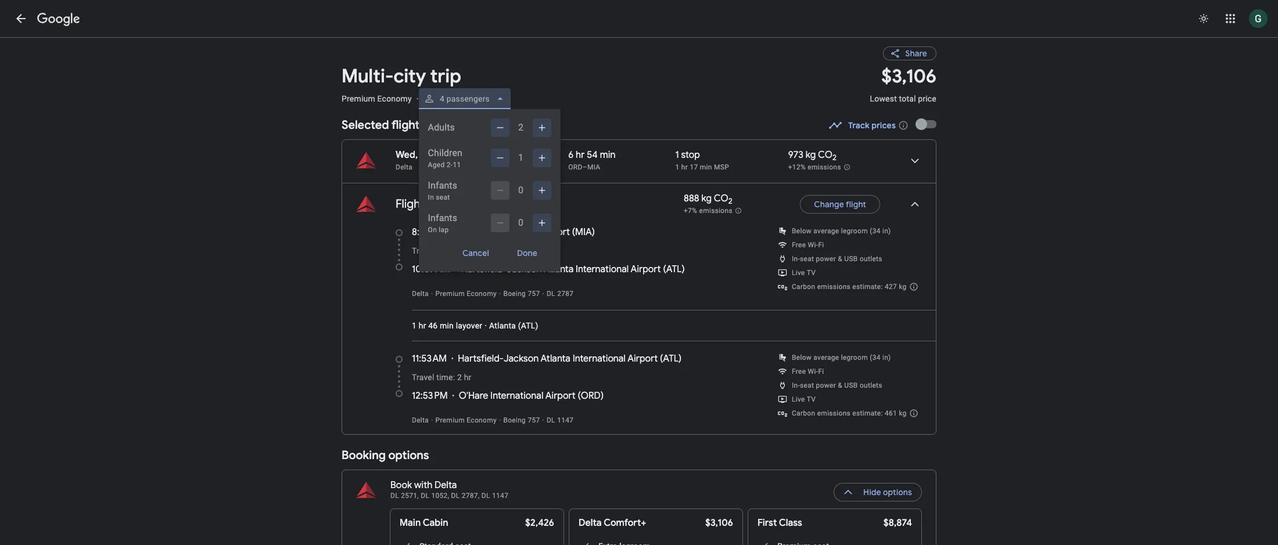 Task type: describe. For each thing, give the bounding box(es) containing it.
54
[[587, 149, 598, 161]]

427
[[885, 283, 897, 291]]

6:03 am – 1:57 pm
[[462, 149, 539, 161]]

travel time: 2 hr
[[412, 373, 471, 382]]

sun, dec 24
[[444, 197, 506, 211]]

4
[[440, 94, 444, 103]]

none text field containing $3,106
[[870, 64, 936, 114]]

first
[[758, 518, 777, 529]]

2571,
[[401, 492, 419, 500]]

booking options
[[342, 448, 429, 463]]

min inside 6 hr 54 min ord – mia
[[600, 149, 616, 161]]

2 down miami
[[474, 246, 478, 256]]

ord
[[568, 163, 582, 171]]

0 vertical spatial premium
[[342, 94, 375, 103]]

atlanta for 10:07 am
[[544, 264, 574, 275]]

+7%
[[684, 207, 697, 215]]

carbon emissions estimate: 427 kg
[[792, 283, 907, 291]]

delta down arrival time: 12:53 pm. text box
[[412, 417, 429, 425]]

emissions for carbon emissions estimate: 427 kg
[[817, 283, 851, 291]]

+12% emissions
[[788, 163, 841, 171]]

main cabin
[[400, 518, 448, 529]]

757 for international
[[528, 417, 540, 425]]

aged
[[428, 161, 445, 169]]

atlanta for 11:53 am
[[541, 353, 570, 365]]

city
[[393, 64, 426, 88]]

premium economy for 8:05 am
[[435, 290, 497, 298]]

12:53 pm
[[412, 390, 448, 402]]

wed,
[[396, 149, 418, 161]]

flight
[[396, 197, 424, 211]]

2787,
[[462, 492, 480, 500]]

boeing 757 for jackson
[[503, 290, 540, 298]]

0 for infants in seat
[[518, 185, 523, 196]]

1 vertical spatial atlanta
[[489, 321, 516, 331]]

live tv for o'hare international airport (ord)
[[792, 396, 816, 404]]

outlets for o'hare international airport (ord)
[[860, 382, 882, 390]]

$2,426
[[525, 518, 554, 529]]

1 dl from the left
[[390, 492, 399, 500]]

layover (1 of 1) is a 1 hr 17 min layover at minneapolis–saint paul international airport in minneapolis. element
[[675, 163, 782, 172]]

1 vertical spatial (atl)
[[518, 321, 538, 331]]

price
[[918, 94, 936, 103]]

(34 for (atl)
[[870, 227, 881, 235]]

888 kg co 2
[[684, 193, 732, 206]]

kg inside 888 kg co 2
[[701, 193, 712, 204]]

share button
[[883, 46, 936, 60]]

flight 2
[[396, 197, 433, 211]]

cancel
[[462, 248, 489, 259]]

$3,106 lowest total price
[[870, 64, 936, 103]]

4 dl from the left
[[481, 492, 490, 500]]

8:05 am
[[412, 227, 446, 238]]

time: for 11:53 am
[[436, 373, 455, 382]]

$8,874
[[883, 518, 912, 529]]

dl 1147
[[547, 417, 574, 425]]

20
[[440, 149, 451, 161]]

average for hartsfield-jackson atlanta international airport (atl)
[[813, 227, 839, 235]]

in- for (ord)
[[792, 382, 800, 390]]

6:03 am
[[462, 149, 497, 161]]

booking
[[342, 448, 386, 463]]

0 vertical spatial –
[[499, 149, 505, 161]]

delta down "wed,"
[[396, 163, 413, 171]]

lowest
[[870, 94, 897, 103]]

travel for 11:53 am
[[412, 373, 434, 382]]

24
[[493, 197, 506, 211]]

Arrival time: 1:57 PM. text field
[[507, 149, 539, 161]]

& for hartsfield-jackson atlanta international airport (atl)
[[838, 255, 842, 263]]

total duration 6 hr 54 min. element
[[568, 149, 675, 163]]

4 passengers
[[440, 94, 489, 103]]

go back image
[[14, 12, 28, 26]]

options for booking options
[[388, 448, 429, 463]]

book
[[390, 480, 412, 491]]

46
[[428, 321, 438, 331]]

with
[[414, 480, 432, 491]]

Departure time: 6:03 AM. text field
[[462, 149, 497, 161]]

main content containing multi-city trip
[[342, 37, 936, 545]]

in- for (atl)
[[792, 255, 800, 263]]

hr for travel time: 2 hr 2 min
[[464, 246, 471, 256]]

adults
[[428, 122, 455, 133]]

461
[[885, 410, 897, 418]]

dec for sun,
[[469, 197, 490, 211]]

change
[[814, 199, 844, 210]]

+12%
[[788, 163, 806, 171]]

miami
[[457, 227, 483, 238]]

main
[[400, 518, 421, 529]]

seat for miami international airport (mia)
[[800, 255, 814, 263]]

17
[[690, 163, 698, 171]]

hide
[[863, 487, 881, 498]]

tv for (atl)
[[807, 269, 816, 277]]

hartsfield- for 11:53 am
[[458, 353, 504, 365]]

atlanta (atl)
[[489, 321, 538, 331]]

usb for hartsfield-jackson atlanta international airport (atl)
[[844, 255, 858, 263]]

stop
[[681, 149, 700, 161]]

sun,
[[444, 197, 467, 211]]

international down (mia)
[[576, 264, 629, 275]]

learn more about tracked prices image
[[898, 120, 909, 131]]

jackson for 10:07 am
[[507, 264, 542, 275]]

1052,
[[431, 492, 449, 500]]

11:53 am
[[412, 353, 447, 365]]

0 vertical spatial economy
[[377, 94, 412, 103]]

0 vertical spatial premium economy
[[342, 94, 412, 103]]

legroom for hartsfield-jackson atlanta international airport (atl)
[[841, 227, 868, 235]]

boeing for jackson
[[503, 290, 526, 298]]

 image for 1 hr 46 min layover
[[485, 321, 487, 331]]

wi- for hartsfield-jackson atlanta international airport (atl)
[[808, 241, 818, 249]]

free wi-fi for (atl)
[[792, 241, 824, 249]]

carbon emissions estimate: 427 kilograms element
[[792, 283, 907, 291]]

book with delta dl 2571, dl 1052, dl 2787, dl 1147
[[390, 480, 508, 500]]

carbon for (atl)
[[792, 283, 815, 291]]

co for 973 kg co
[[818, 149, 832, 161]]

below average legroom (34 in) for (atl)
[[792, 227, 891, 235]]

2 dl from the left
[[421, 492, 429, 500]]

973
[[788, 149, 803, 161]]

share
[[905, 48, 927, 59]]

2 horizontal spatial  image
[[499, 417, 501, 425]]

min down miami
[[480, 246, 494, 256]]

live for o'hare international airport (ord)
[[792, 396, 805, 404]]

delta comfort+
[[579, 518, 646, 529]]

1 for 1
[[518, 152, 523, 163]]

in
[[428, 193, 434, 202]]

10:07 am
[[412, 264, 450, 275]]

estimate: for hartsfield-jackson atlanta international airport (atl)
[[852, 283, 883, 291]]

in-seat power & usb outlets for (atl)
[[792, 255, 882, 263]]

layover
[[456, 321, 482, 331]]

kg right 427
[[899, 283, 907, 291]]

boeing for international
[[503, 417, 526, 425]]

1 hr 46 min layover
[[412, 321, 482, 331]]

wed, dec 20
[[396, 149, 451, 161]]

carbon emissions estimate: 461 kilograms element
[[792, 410, 907, 418]]

cancel button
[[448, 244, 503, 263]]

travel time: 2 hr 2 min
[[412, 246, 494, 256]]

msp
[[714, 163, 729, 171]]

free for hartsfield-jackson atlanta international airport (atl)
[[792, 241, 806, 249]]

tv for (ord)
[[807, 396, 816, 404]]

1147
[[492, 492, 508, 500]]

1 stop 1 hr 17 min msp
[[675, 149, 729, 171]]

hr for 1 stop 1 hr 17 min msp
[[681, 163, 688, 171]]

6 hr 54 min ord – mia
[[568, 149, 616, 171]]

1 horizontal spatial  image
[[499, 290, 501, 298]]

o'hare
[[459, 390, 488, 402]]

757 for jackson
[[528, 290, 540, 298]]

delta inside book with delta dl 2571, dl 1052, dl 2787, dl 1147
[[435, 480, 457, 491]]

flights
[[391, 118, 425, 132]]

miami international airport (mia)
[[457, 227, 595, 238]]

 image for premium economy
[[416, 94, 419, 103]]

$3,106 for $3,106 lowest total price
[[881, 64, 936, 88]]

track
[[848, 120, 869, 131]]

below average legroom (34 in) for (ord)
[[792, 354, 891, 362]]

in) for o'hare international airport (ord)
[[882, 354, 891, 362]]

hartsfield- for 10:07 am
[[461, 264, 507, 275]]

track prices
[[848, 120, 896, 131]]

list inside main content
[[342, 140, 936, 435]]

hartsfield-jackson atlanta international airport (atl) for 10:07 am
[[461, 264, 685, 275]]

2 inside 973 kg co 2
[[832, 153, 837, 163]]

hr inside 6 hr 54 min ord – mia
[[576, 149, 585, 161]]

infants for infants on lap
[[428, 213, 457, 224]]

flight
[[846, 199, 866, 210]]

dl 2787
[[547, 290, 574, 298]]

cabin
[[423, 518, 448, 529]]

passengers
[[446, 94, 489, 103]]



Task type: locate. For each thing, give the bounding box(es) containing it.
1 vertical spatial  image
[[485, 321, 487, 331]]

wi-
[[808, 241, 818, 249], [808, 368, 818, 376]]

emissions left 461
[[817, 410, 851, 418]]

hide options
[[863, 487, 912, 498]]

(atl) for 11:53 am
[[660, 353, 682, 365]]

fi down change
[[818, 241, 824, 249]]

1 below average legroom (34 in) from the top
[[792, 227, 891, 235]]

0 horizontal spatial  image
[[416, 94, 419, 103]]

delta down 10:07 am
[[412, 290, 429, 298]]

2 infants from the top
[[428, 213, 457, 224]]

2 free from the top
[[792, 368, 806, 376]]

usb
[[844, 255, 858, 263], [844, 382, 858, 390]]

1 boeing 757 from the top
[[503, 290, 540, 298]]

tv up carbon emissions estimate: 461 kg
[[807, 396, 816, 404]]

boeing 757
[[503, 290, 540, 298], [503, 417, 540, 425]]

2 boeing from the top
[[503, 417, 526, 425]]

1 in-seat power & usb outlets from the top
[[792, 255, 882, 263]]

1 vertical spatial outlets
[[860, 382, 882, 390]]

co up +7% emissions
[[714, 193, 728, 204]]

hr down miami
[[464, 246, 471, 256]]

1 vertical spatial travel
[[412, 373, 434, 382]]

in) up 427
[[882, 227, 891, 235]]

2 0 from the top
[[518, 217, 523, 228]]

in-seat power & usb outlets
[[792, 255, 882, 263], [792, 382, 882, 390]]

0 horizontal spatial –
[[499, 149, 505, 161]]

economy up layover
[[467, 290, 497, 298]]

1 for 1 stop 1 hr 17 min msp
[[675, 149, 679, 161]]

below for hartsfield-jackson atlanta international airport (atl)
[[792, 227, 812, 235]]

1 live from the top
[[792, 269, 805, 277]]

2 below from the top
[[792, 354, 812, 362]]

1:57 pm
[[507, 149, 539, 161]]

delta left comfort+
[[579, 518, 602, 529]]

0 vertical spatial 0
[[518, 185, 523, 196]]

done
[[517, 248, 537, 259]]

0 vertical spatial $3,106
[[881, 64, 936, 88]]

1 vertical spatial tv
[[807, 396, 816, 404]]

travel for 8:05 am
[[412, 246, 434, 256]]

usb up carbon emissions estimate: 461 kilograms "element"
[[844, 382, 858, 390]]

1 vertical spatial economy
[[467, 290, 497, 298]]

economy for 8:05 am
[[467, 290, 497, 298]]

live
[[792, 269, 805, 277], [792, 396, 805, 404]]

hr left 17
[[681, 163, 688, 171]]

time: down the lap
[[436, 246, 455, 256]]

infants up the in
[[428, 180, 457, 191]]

1 vertical spatial below
[[792, 354, 812, 362]]

1 live tv from the top
[[792, 269, 816, 277]]

seat up carbon emissions estimate: 461 kg
[[800, 382, 814, 390]]

legroom down flight
[[841, 227, 868, 235]]

loading results progress bar
[[0, 37, 1278, 40]]

0 vertical spatial below
[[792, 227, 812, 235]]

2 tv from the top
[[807, 396, 816, 404]]

atlanta up o'hare international airport (ord) at bottom left
[[541, 353, 570, 365]]

2 (34 from the top
[[870, 354, 881, 362]]

1 vertical spatial co
[[714, 193, 728, 204]]

seat right the in
[[436, 193, 450, 202]]

1 left 46
[[412, 321, 417, 331]]

hartsfield- down cancel
[[461, 264, 507, 275]]

0 vertical spatial boeing
[[503, 290, 526, 298]]

seat for hartsfield-jackson atlanta international airport (atl)
[[800, 382, 814, 390]]

power up carbon emissions estimate: 461 kg
[[816, 382, 836, 390]]

2 travel from the top
[[412, 373, 434, 382]]

1 average from the top
[[813, 227, 839, 235]]

legroom
[[841, 227, 868, 235], [841, 354, 868, 362]]

1 legroom from the top
[[841, 227, 868, 235]]

1 vertical spatial power
[[816, 382, 836, 390]]

– inside 6 hr 54 min ord – mia
[[582, 163, 587, 171]]

below
[[792, 227, 812, 235], [792, 354, 812, 362]]

flight on wednesday, december 20. leaves o'hare international airport at 6:03 am on wednesday, december 20 and arrives at miami international airport at 1:57 pm on wednesday, december 20. element
[[396, 149, 539, 161]]

airport
[[540, 227, 570, 238], [631, 264, 661, 275], [628, 353, 658, 365], [545, 390, 576, 402]]

0 for infants on lap
[[518, 217, 523, 228]]

live up carbon emissions estimate: 461 kg
[[792, 396, 805, 404]]

kg up +12% emissions
[[806, 149, 816, 161]]

0 vertical spatial options
[[388, 448, 429, 463]]

0 vertical spatial 757
[[528, 290, 540, 298]]

list containing flight 2
[[342, 140, 936, 435]]

(mia)
[[572, 227, 595, 238]]

outlets
[[860, 255, 882, 263], [860, 382, 882, 390]]

trip
[[430, 64, 461, 88]]

hr left 46
[[419, 321, 426, 331]]

Arrival time: 12:53 PM. text field
[[412, 390, 448, 402]]

legroom for o'hare international airport (ord)
[[841, 354, 868, 362]]

 image down o'hare international airport (ord) at bottom left
[[499, 417, 501, 425]]

2 vertical spatial economy
[[467, 417, 497, 425]]

757 down o'hare international airport (ord) at bottom left
[[528, 417, 540, 425]]

1 vertical spatial (34
[[870, 354, 881, 362]]

1 vertical spatial 0
[[518, 217, 523, 228]]

$3,106 up total
[[881, 64, 936, 88]]

1 vertical spatial jackson
[[504, 353, 539, 365]]

11
[[453, 161, 461, 169]]

1 vertical spatial in-seat power & usb outlets
[[792, 382, 882, 390]]

2 in) from the top
[[882, 354, 891, 362]]

0 vertical spatial free wi-fi
[[792, 241, 824, 249]]

usb up the carbon emissions estimate: 427 kg
[[844, 255, 858, 263]]

888
[[684, 193, 699, 204]]

0 vertical spatial below average legroom (34 in)
[[792, 227, 891, 235]]

fi
[[818, 241, 824, 249], [818, 368, 824, 376]]

2 free wi-fi from the top
[[792, 368, 824, 376]]

emissions
[[808, 163, 841, 171], [699, 207, 732, 215], [817, 283, 851, 291], [817, 410, 851, 418]]

2 757 from the top
[[528, 417, 540, 425]]

0 vertical spatial hartsfield-
[[461, 264, 507, 275]]

0 horizontal spatial $3,106
[[705, 518, 733, 529]]

1 power from the top
[[816, 255, 836, 263]]

hartsfield-
[[461, 264, 507, 275], [458, 353, 504, 365]]

dec left 24
[[469, 197, 490, 211]]

1 vertical spatial boeing 757
[[503, 417, 540, 425]]

0 vertical spatial live
[[792, 269, 805, 277]]

0 vertical spatial dec
[[420, 149, 437, 161]]

atlanta
[[544, 264, 574, 275], [489, 321, 516, 331], [541, 353, 570, 365]]

(34
[[870, 227, 881, 235], [870, 354, 881, 362]]

hartsfield-jackson atlanta international airport (atl) for 11:53 am
[[458, 353, 682, 365]]

main content
[[342, 37, 936, 545]]

– down 54
[[582, 163, 587, 171]]

3106 us dollars element
[[881, 64, 936, 88]]

atlanta right layover
[[489, 321, 516, 331]]

2 in- from the top
[[792, 382, 800, 390]]

1 free wi-fi from the top
[[792, 241, 824, 249]]

premium economy down o'hare
[[435, 417, 497, 425]]

1 outlets from the top
[[860, 255, 882, 263]]

0 vertical spatial infants
[[428, 180, 457, 191]]

options for hide options
[[883, 487, 912, 498]]

dec left the 20
[[420, 149, 437, 161]]

emissions for +7% emissions
[[699, 207, 732, 215]]

+7% emissions
[[684, 207, 732, 215]]

live up carbon emissions estimate: 427 kilograms element
[[792, 269, 805, 277]]

2 outlets from the top
[[860, 382, 882, 390]]

Arrival time: 10:07 AM. text field
[[412, 264, 450, 275]]

2-
[[447, 161, 453, 169]]

premium economy
[[342, 94, 412, 103], [435, 290, 497, 298], [435, 417, 497, 425]]

dl down book
[[390, 492, 399, 500]]

live tv for hartsfield-jackson atlanta international airport (atl)
[[792, 269, 816, 277]]

jackson down the atlanta (atl) in the bottom left of the page
[[504, 353, 539, 365]]

emissions for +12% emissions
[[808, 163, 841, 171]]

co up +12% emissions
[[818, 149, 832, 161]]

1 horizontal spatial dec
[[469, 197, 490, 211]]

multi-city trip
[[342, 64, 461, 88]]

below average legroom (34 in)
[[792, 227, 891, 235], [792, 354, 891, 362]]

0 vertical spatial in-
[[792, 255, 800, 263]]

0 vertical spatial estimate:
[[852, 283, 883, 291]]

fi up carbon emissions estimate: 461 kg
[[818, 368, 824, 376]]

1 infants from the top
[[428, 180, 457, 191]]

& up carbon emissions estimate: 461 kilograms "element"
[[838, 382, 842, 390]]

children
[[428, 148, 462, 159]]

0 vertical spatial boeing 757
[[503, 290, 540, 298]]

2 boeing 757 from the top
[[503, 417, 540, 425]]

–
[[499, 149, 505, 161], [582, 163, 587, 171]]

flight details. flight on wednesday, december 20. leaves o'hare international airport at 6:03 am on wednesday, december 20 and arrives at miami international airport at 1:57 pm on wednesday, december 20. image
[[901, 147, 929, 175]]

boeing 757 down o'hare international airport (ord) at bottom left
[[503, 417, 540, 425]]

travel down '8:05 am' 'text field'
[[412, 246, 434, 256]]

1 tv from the top
[[807, 269, 816, 277]]

in) up 461
[[882, 354, 891, 362]]

1 vertical spatial live tv
[[792, 396, 816, 404]]

1 vertical spatial &
[[838, 382, 842, 390]]

(atl)
[[663, 264, 685, 275], [518, 321, 538, 331], [660, 353, 682, 365]]

time: for 8:05 am
[[436, 246, 455, 256]]

free
[[792, 241, 806, 249], [792, 368, 806, 376]]

 image up the atlanta (atl) in the bottom left of the page
[[499, 290, 501, 298]]

2 vertical spatial (atl)
[[660, 353, 682, 365]]

2 time: from the top
[[436, 373, 455, 382]]

jackson down done
[[507, 264, 542, 275]]

& up carbon emissions estimate: 427 kilograms element
[[838, 255, 842, 263]]

usb for o'hare international airport (ord)
[[844, 382, 858, 390]]

$3,106 for $3,106
[[705, 518, 733, 529]]

1 horizontal spatial $3,106
[[881, 64, 936, 88]]

min
[[600, 149, 616, 161], [700, 163, 712, 171], [480, 246, 494, 256], [440, 321, 454, 331]]

estimate: for o'hare international airport (ord)
[[852, 410, 883, 418]]

power up the carbon emissions estimate: 427 kg
[[816, 255, 836, 263]]

dl right 1052,
[[451, 492, 460, 500]]

international right o'hare
[[490, 390, 543, 402]]

– left arrival time: 1:57 pm. text field
[[499, 149, 505, 161]]

1 vertical spatial  image
[[499, 290, 501, 298]]

1 vertical spatial free
[[792, 368, 806, 376]]

0 horizontal spatial dec
[[420, 149, 437, 161]]

2 inside 888 kg co 2
[[728, 196, 732, 206]]

premium for 11:53 am
[[435, 417, 465, 425]]

0 vertical spatial atlanta
[[544, 264, 574, 275]]

1 vertical spatial $3,106
[[705, 518, 733, 529]]

1 vertical spatial seat
[[800, 255, 814, 263]]

0 vertical spatial average
[[813, 227, 839, 235]]

1 & from the top
[[838, 255, 842, 263]]

1 travel from the top
[[412, 246, 434, 256]]

(atl) for 10:07 am
[[663, 264, 685, 275]]

2 & from the top
[[838, 382, 842, 390]]

co
[[818, 149, 832, 161], [714, 193, 728, 204]]

1 vertical spatial hartsfield-jackson atlanta international airport (atl)
[[458, 353, 682, 365]]

0 horizontal spatial co
[[714, 193, 728, 204]]

min inside "1 stop 1 hr 17 min msp"
[[700, 163, 712, 171]]

2 average from the top
[[813, 354, 839, 362]]

jackson for 11:53 am
[[504, 353, 539, 365]]

o'hare international airport (ord)
[[459, 390, 604, 402]]

kg right 461
[[899, 410, 907, 418]]

1 vertical spatial free wi-fi
[[792, 368, 824, 376]]

Flight numbers DL 2571, DL 1052, DL 2787, DL 1147 text field
[[390, 492, 508, 500]]

estimate: left 461
[[852, 410, 883, 418]]

average for o'hare international airport (ord)
[[813, 354, 839, 362]]

1 vertical spatial in-
[[792, 382, 800, 390]]

2 estimate: from the top
[[852, 410, 883, 418]]

outlets for hartsfield-jackson atlanta international airport (atl)
[[860, 255, 882, 263]]

dl left 1147
[[481, 492, 490, 500]]

2 in-seat power & usb outlets from the top
[[792, 382, 882, 390]]

live tv
[[792, 269, 816, 277], [792, 396, 816, 404]]

1 vertical spatial usb
[[844, 382, 858, 390]]

1 vertical spatial fi
[[818, 368, 824, 376]]

1 left stop
[[675, 149, 679, 161]]

multi-
[[342, 64, 394, 88]]

boeing
[[503, 290, 526, 298], [503, 417, 526, 425]]

premium down the arrival time: 10:07 am. text box
[[435, 290, 465, 298]]

economy down o'hare
[[467, 417, 497, 425]]

1 vertical spatial 757
[[528, 417, 540, 425]]

legroom up carbon emissions estimate: 461 kg
[[841, 354, 868, 362]]

1 estimate: from the top
[[852, 283, 883, 291]]

kg up +7% emissions
[[701, 193, 712, 204]]

0 vertical spatial outlets
[[860, 255, 882, 263]]

1 vertical spatial options
[[883, 487, 912, 498]]

min right 17
[[700, 163, 712, 171]]

1 stop flight. element
[[675, 149, 700, 163]]

travel down 11:53 am
[[412, 373, 434, 382]]

1 horizontal spatial options
[[883, 487, 912, 498]]

1 vertical spatial live
[[792, 396, 805, 404]]

hartsfield- down layover
[[458, 353, 504, 365]]

comfort+
[[604, 518, 646, 529]]

1 vertical spatial hartsfield-
[[458, 353, 504, 365]]

free for o'hare international airport (ord)
[[792, 368, 806, 376]]

None text field
[[870, 64, 936, 114]]

1 free from the top
[[792, 241, 806, 249]]

infants for infants in seat
[[428, 180, 457, 191]]

min right 46
[[440, 321, 454, 331]]

kg inside 973 kg co 2
[[806, 149, 816, 161]]

1 vertical spatial wi-
[[808, 368, 818, 376]]

atlanta up dl 2787
[[544, 264, 574, 275]]

co inside 888 kg co 2
[[714, 193, 728, 204]]

0 horizontal spatial options
[[388, 448, 429, 463]]

1 vertical spatial estimate:
[[852, 410, 883, 418]]

first class
[[758, 518, 802, 529]]

hr inside "1 stop 1 hr 17 min msp"
[[681, 163, 688, 171]]

hide options button
[[834, 479, 922, 507]]

dec for wed,
[[420, 149, 437, 161]]

1 fi from the top
[[818, 241, 824, 249]]

1 vertical spatial below average legroom (34 in)
[[792, 354, 891, 362]]

2 usb from the top
[[844, 382, 858, 390]]

2 live from the top
[[792, 396, 805, 404]]

carbon for (ord)
[[792, 410, 815, 418]]

emissions left 427
[[817, 283, 851, 291]]

2 power from the top
[[816, 382, 836, 390]]

class
[[779, 518, 802, 529]]

 image right layover
[[485, 321, 487, 331]]

0 vertical spatial fi
[[818, 241, 824, 249]]

2 wi- from the top
[[808, 368, 818, 376]]

premium economy down multi-
[[342, 94, 412, 103]]

0 vertical spatial legroom
[[841, 227, 868, 235]]

co inside 973 kg co 2
[[818, 149, 832, 161]]

2 up +7% emissions
[[728, 196, 732, 206]]

1 carbon from the top
[[792, 283, 815, 291]]

1 vertical spatial premium economy
[[435, 290, 497, 298]]

3 dl from the left
[[451, 492, 460, 500]]

options
[[388, 448, 429, 463], [883, 487, 912, 498]]

total
[[899, 94, 916, 103]]

mia
[[587, 163, 600, 171]]

premium down multi-
[[342, 94, 375, 103]]

tv up carbon emissions estimate: 427 kilograms element
[[807, 269, 816, 277]]

 image
[[416, 94, 419, 103], [485, 321, 487, 331], [499, 417, 501, 425]]

emissions down 973 kg co 2
[[808, 163, 841, 171]]

Departure time: 11:53 AM. text field
[[412, 353, 447, 365]]

1 inside the number of passengers dialog
[[518, 152, 523, 163]]

1 vertical spatial premium
[[435, 290, 465, 298]]

2 legroom from the top
[[841, 354, 868, 362]]

selected flights
[[342, 118, 425, 132]]

international up (ord)
[[573, 353, 626, 365]]

seat inside infants in seat
[[436, 193, 450, 202]]

2 up o'hare
[[457, 373, 462, 382]]

0 vertical spatial in-seat power & usb outlets
[[792, 255, 882, 263]]

2 left cancel
[[457, 246, 462, 256]]

premium for 8:05 am
[[435, 290, 465, 298]]

Departure time: 8:05 AM. text field
[[412, 227, 446, 238]]

0 vertical spatial jackson
[[507, 264, 542, 275]]

lap
[[439, 226, 449, 234]]

0 vertical spatial power
[[816, 255, 836, 263]]

1 vertical spatial legroom
[[841, 354, 868, 362]]

options inside dropdown button
[[883, 487, 912, 498]]

1 757 from the top
[[528, 290, 540, 298]]

0 vertical spatial (atl)
[[663, 264, 685, 275]]

1 vertical spatial dec
[[469, 197, 490, 211]]

1 vertical spatial time:
[[436, 373, 455, 382]]

hr for travel time: 2 hr
[[464, 373, 471, 382]]

2 vertical spatial  image
[[499, 417, 501, 425]]

1 time: from the top
[[436, 246, 455, 256]]

2 vertical spatial seat
[[800, 382, 814, 390]]

1 in) from the top
[[882, 227, 891, 235]]

change flight button
[[800, 191, 880, 218]]

hartsfield-jackson atlanta international airport (atl)
[[461, 264, 685, 275], [458, 353, 682, 365]]

in) for hartsfield-jackson atlanta international airport (atl)
[[882, 227, 891, 235]]

0 vertical spatial carbon
[[792, 283, 815, 291]]

1 wi- from the top
[[808, 241, 818, 249]]

options right hide
[[883, 487, 912, 498]]

1 in- from the top
[[792, 255, 800, 263]]

children aged 2-11
[[428, 148, 462, 169]]

carbon emissions estimate: 461 kg
[[792, 410, 907, 418]]

emissions for carbon emissions estimate: 461 kg
[[817, 410, 851, 418]]

& for o'hare international airport (ord)
[[838, 382, 842, 390]]

emissions down 888 kg co 2
[[699, 207, 732, 215]]

(34 for (ord)
[[870, 354, 881, 362]]

premium down 12:53 pm in the left bottom of the page
[[435, 417, 465, 425]]

(ord)
[[578, 390, 604, 402]]

973 kg co 2
[[788, 149, 837, 163]]

wi- up carbon emissions estimate: 461 kg
[[808, 368, 818, 376]]

estimate:
[[852, 283, 883, 291], [852, 410, 883, 418]]

0 vertical spatial hartsfield-jackson atlanta international airport (atl)
[[461, 264, 685, 275]]

2 inside the number of passengers dialog
[[518, 122, 523, 133]]

1 horizontal spatial –
[[582, 163, 587, 171]]

1 down 1 stop flight. "element" in the right top of the page
[[675, 163, 679, 171]]

economy for 11:53 am
[[467, 417, 497, 425]]

2 live tv from the top
[[792, 396, 816, 404]]

boeing 757 for international
[[503, 417, 540, 425]]

6
[[568, 149, 574, 161]]

Multi-city trip text field
[[342, 64, 856, 88]]

in)
[[882, 227, 891, 235], [882, 354, 891, 362]]

2 vertical spatial atlanta
[[541, 353, 570, 365]]

0 vertical spatial in)
[[882, 227, 891, 235]]

1 right 6:03 am
[[518, 152, 523, 163]]

wi- for o'hare international airport (ord)
[[808, 368, 818, 376]]

hartsfield-jackson atlanta international airport (atl) up (ord)
[[458, 353, 682, 365]]

hr right 6
[[576, 149, 585, 161]]

1 vertical spatial boeing
[[503, 417, 526, 425]]

1 for 1 hr 46 min layover
[[412, 321, 417, 331]]

dl
[[390, 492, 399, 500], [421, 492, 429, 500], [451, 492, 460, 500], [481, 492, 490, 500]]

0 vertical spatial usb
[[844, 255, 858, 263]]

1 vertical spatial in)
[[882, 354, 891, 362]]

fi for (ord)
[[818, 368, 824, 376]]

hr up o'hare
[[464, 373, 471, 382]]

0 vertical spatial co
[[818, 149, 832, 161]]

 image down city
[[416, 94, 419, 103]]

1 (34 from the top
[[870, 227, 881, 235]]

1 0 from the top
[[518, 185, 523, 196]]

live tv up carbon emissions estimate: 461 kg
[[792, 396, 816, 404]]

0 vertical spatial seat
[[436, 193, 450, 202]]

tv
[[807, 269, 816, 277], [807, 396, 816, 404]]

1 horizontal spatial co
[[818, 149, 832, 161]]

1 below from the top
[[792, 227, 812, 235]]

0 vertical spatial  image
[[416, 94, 419, 103]]

2 up the 1:57 pm
[[518, 122, 523, 133]]

0 vertical spatial wi-
[[808, 241, 818, 249]]

power for (atl)
[[816, 255, 836, 263]]

co for 888 kg co
[[714, 193, 728, 204]]

2 vertical spatial premium economy
[[435, 417, 497, 425]]

economy down multi-city trip
[[377, 94, 412, 103]]

international up done
[[485, 227, 538, 238]]

free wi-fi for (ord)
[[792, 368, 824, 376]]

premium economy for 11:53 am
[[435, 417, 497, 425]]

outlets up carbon emissions estimate: 461 kg
[[860, 382, 882, 390]]

1 vertical spatial carbon
[[792, 410, 815, 418]]

done button
[[503, 244, 551, 263]]

number of passengers dialog
[[419, 109, 560, 272]]

live for hartsfield-jackson atlanta international airport (atl)
[[792, 269, 805, 277]]

on
[[428, 226, 437, 234]]

2 carbon from the top
[[792, 410, 815, 418]]

0 horizontal spatial  image
[[438, 198, 440, 211]]

below average legroom (34 in) down change flight button
[[792, 227, 891, 235]]

2 below average legroom (34 in) from the top
[[792, 354, 891, 362]]

selected
[[342, 118, 389, 132]]

&
[[838, 255, 842, 263], [838, 382, 842, 390]]

min right 54
[[600, 149, 616, 161]]

fi for (atl)
[[818, 241, 824, 249]]

in-seat power & usb outlets up carbon emissions estimate: 461 kg
[[792, 382, 882, 390]]

0 vertical spatial &
[[838, 255, 842, 263]]

2 fi from the top
[[818, 368, 824, 376]]

0 down arrival time: 1:57 pm. text field
[[518, 185, 523, 196]]

list
[[342, 140, 936, 435]]

in-seat power & usb outlets up carbon emissions estimate: 427 kilograms element
[[792, 255, 882, 263]]

1 boeing from the top
[[503, 290, 526, 298]]

1 vertical spatial –
[[582, 163, 587, 171]]

premium economy up layover
[[435, 290, 497, 298]]

power for (ord)
[[816, 382, 836, 390]]

infants in seat
[[428, 180, 457, 202]]

2 right flight
[[427, 197, 433, 211]]

4 passengers button
[[419, 85, 510, 113]]

below for o'hare international airport (ord)
[[792, 354, 812, 362]]

prices
[[872, 120, 896, 131]]

change appearance image
[[1190, 5, 1218, 33]]

 image
[[438, 198, 440, 211], [499, 290, 501, 298]]

$3,106 inside the '$3,106 lowest total price'
[[881, 64, 936, 88]]

1 horizontal spatial  image
[[485, 321, 487, 331]]

1 vertical spatial average
[[813, 354, 839, 362]]

1 usb from the top
[[844, 255, 858, 263]]

2 up +12% emissions
[[832, 153, 837, 163]]

in-seat power & usb outlets for (ord)
[[792, 382, 882, 390]]

seat
[[436, 193, 450, 202], [800, 255, 814, 263], [800, 382, 814, 390]]

options up book
[[388, 448, 429, 463]]



Task type: vqa. For each thing, say whether or not it's contained in the screenshot.


